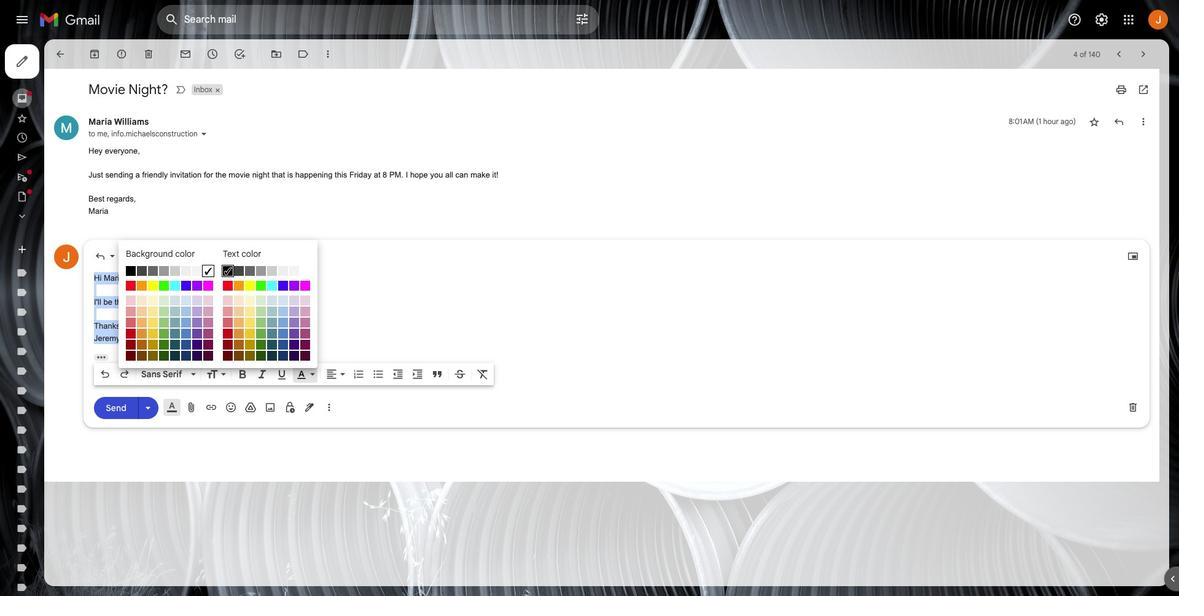 Task type: describe. For each thing, give the bounding box(es) containing it.
rgb (153, 153, 153) cell for rgb (204, 204, 204) icon
[[256, 265, 267, 277]]

rgb (244, 204, 204) image
[[223, 296, 233, 305]]

rgb (76, 17, 48) cell for the rgb (53, 28, 117) cell associated with 'rgb (61, 133, 198)' "cell" corresponding to rgb (11, 83, 148) icon
[[300, 350, 311, 361]]

can inside message body text field
[[158, 297, 171, 307]]

(1
[[1037, 117, 1042, 126]]

rgb (0, 0, 0) cell for row above rgb (0, 255, 0) image
[[222, 265, 234, 277]]

rgb (102, 0, 0) image
[[126, 351, 136, 361]]

rgb (0, 255, 255) image for rgb (0, 255, 0) icon rgb (0, 255, 255) cell
[[170, 281, 180, 291]]

rgb (217, 210, 233) image for rgb (180, 167, 214) icon's rgb (217, 210, 233) cell
[[192, 296, 202, 305]]

row down rgb (207, 226, 243) icon
[[125, 306, 214, 317]]

rgb (208, 224, 227) cell for rgb (162, 196, 201) cell associated with rgb (159, 197, 232) cell corresponding to rgb (180, 167, 214) icon's rgb (217, 210, 233) cell
[[170, 295, 181, 306]]

italic ‪(⌘i)‬ image
[[256, 368, 269, 380]]

all
[[446, 170, 454, 179]]

background
[[126, 248, 173, 259]]

what
[[137, 297, 156, 307]]

rgb (180, 167, 214) image
[[289, 307, 299, 316]]

rgb (166, 77, 121) cell for the rgb (53, 28, 117) cell associated with 'rgb (61, 133, 198)' "cell" corresponding to rgb (11, 83, 148) icon
[[300, 328, 311, 339]]

rgb (234, 209, 220) cell for row above rgb (255, 217, 102) icon at left bottom
[[300, 295, 311, 306]]

1 vertical spatial maria williams
[[124, 251, 179, 262]]

rgb (241, 194, 50) cell for rgb (180, 95, 6) cell for "rgb (127, 96, 0)" cell associated with "rgb (191, 144, 0)" cell related to rgb (180, 95, 6) icon
[[147, 328, 159, 339]]

rgb (180, 167, 214) cell for rgb (207, 226, 243) cell for rgb (217, 210, 233) cell for rgb (180, 167, 214) image
[[289, 306, 300, 317]]

you
[[430, 170, 443, 179]]

rgb (230, 145, 56) cell for "rgb (191, 144, 0)" cell related to rgb (180, 95, 6) icon
[[136, 328, 147, 339]]

rgb (69, 129, 142) cell for 'rgb (61, 133, 198)' "cell" corresponding to rgb (11, 83, 148) icon
[[267, 328, 278, 339]]

row up serif
[[125, 350, 214, 361]]

rgb (255, 0, 0) image
[[223, 281, 233, 291]]

snooze image
[[206, 48, 219, 60]]

rgb (230, 145, 56) image for rgb (180, 95, 6) image
[[234, 329, 244, 339]]

rgb (255, 255, 255) image for row above rgb (0, 255, 0) image
[[301, 266, 310, 276]]

undo ‪(⌘z)‬ image
[[99, 368, 111, 380]]

rgb (61, 133, 198) image for 'rgb (61, 133, 198)' "cell" corresponding to rgb (11, 83, 148) image's rgb (103, 78, 167) cell
[[181, 329, 191, 339]]

rgb (182, 215, 168) cell for rgb (118, 165, 175) cell related to rgb (159, 197, 232) cell corresponding to rgb (180, 167, 214) icon's rgb (217, 210, 233) cell
[[159, 306, 170, 317]]

rgb (0, 255, 0) cell for rgb (0, 255, 255) cell associated with rgb (0, 255, 0) image
[[256, 280, 267, 291]]

rgb (252, 229, 205) cell for the rgb (255, 242, 204) cell associated with rgb (255, 229, 153) image at the bottom left
[[136, 295, 147, 306]]

rgb (0, 0, 0) cell for row over rgb (0, 255, 0) icon
[[125, 265, 136, 277]]

rgb (142, 124, 195) cell for rgb (217, 210, 233) cell for rgb (180, 167, 214) image's rgb (159, 197, 232) cell
[[289, 317, 300, 328]]

rgb (244, 204, 204) cell for row below rgb (0, 255, 0) image
[[222, 295, 234, 306]]

rgb (208, 224, 227) cell for rgb (162, 196, 201) cell for rgb (217, 210, 233) cell for rgb (180, 167, 214) image's rgb (159, 197, 232) cell
[[267, 295, 278, 306]]

rgb (255, 255, 0) image
[[148, 281, 158, 291]]

rgb (56, 118, 29) image for "rgb (191, 144, 0)" cell related to rgb (180, 95, 6) icon
[[159, 340, 169, 350]]

rgb (255, 229, 153) cell for rgb (249, 203, 156) cell corresponding to the rgb (255, 242, 204) cell associated with rgb (255, 229, 153) image at the bottom left
[[147, 306, 159, 317]]

numbered list ‪(⌘⇧7)‬ image
[[353, 368, 365, 380]]

rgb (255, 242, 204) image
[[148, 296, 158, 305]]

rgb (68, 68, 68) image
[[137, 266, 147, 276]]

rgb (255, 229, 153) image
[[245, 307, 255, 316]]

rgb (11, 83, 148) image
[[278, 340, 288, 350]]

rgb (116, 27, 71) image
[[301, 340, 310, 350]]

just sending a friendly invitation for the movie night that is happening this friday at 8 pm. i hope you all can make it!
[[88, 170, 499, 179]]

rgb (116, 27, 71) cell for rgb (76, 17, 48) cell for the rgb (53, 28, 117) cell associated with 'rgb (61, 133, 198)' "cell" corresponding to rgb (11, 83, 148) icon
[[300, 339, 311, 350]]

rgb (120, 63, 4) image
[[137, 351, 147, 361]]

rgb (118, 165, 175) cell for rgb (217, 210, 233) cell for rgb (180, 167, 214) image's rgb (159, 197, 232) cell
[[267, 317, 278, 328]]

advanced search options image
[[570, 7, 595, 31]]

night
[[252, 170, 270, 179]]

140
[[1089, 49, 1101, 59]]

row up rgb (0, 255, 0) image
[[222, 265, 311, 277]]

,
[[108, 129, 109, 138]]

rgb (7, 55, 99) cell for rgb (32, 18, 77) 'cell' for rgb (53, 28, 117) icon
[[181, 350, 192, 361]]

4 of 140
[[1074, 49, 1101, 59]]

hey everyone,
[[88, 146, 140, 155]]

rgb (159, 197, 232) image
[[278, 307, 288, 316]]

more image
[[322, 48, 334, 60]]

rgb (213, 166, 189) image for row underneath rgb (159, 197, 232) icon at bottom left
[[301, 307, 310, 316]]

row down rgb (204, 204, 204) icon
[[222, 280, 311, 291]]

rgb (182, 215, 168) image for rgb (118, 165, 175) cell related to rgb (159, 197, 232) cell corresponding to rgb (180, 167, 214) icon's rgb (217, 210, 233) cell
[[159, 307, 169, 316]]

8:01 am (1 hour ago) cell
[[1010, 116, 1077, 128]]

rgb (116, 27, 71) image
[[203, 340, 213, 350]]

rgb (68, 68, 68) cell for the rgb (0, 0, 0) cell associated with row above rgb (0, 255, 0) image
[[234, 265, 245, 277]]

8:01 am
[[1010, 117, 1035, 126]]

rgb (224, 102, 102) cell for rgb (249, 203, 156) cell corresponding to the rgb (255, 242, 204) cell associated with rgb (255, 229, 153) image at the bottom left
[[125, 317, 136, 328]]

rgb (0, 255, 0) image
[[256, 281, 266, 291]]

main menu image
[[15, 12, 29, 27]]

movie
[[88, 81, 125, 98]]

rgb (7, 55, 99) image
[[278, 351, 288, 361]]

back to inbox image
[[54, 48, 66, 60]]

rgb (217, 234, 211) image for the rgb (255, 242, 204) cell corresponding to rgb (255, 229, 153) icon
[[256, 296, 266, 305]]

row up italic ‪(⌘i)‬ image
[[222, 350, 311, 361]]

Search mail text field
[[184, 14, 541, 26]]

row down rgb (0, 255, 0) image
[[222, 295, 311, 306]]

movie night?
[[88, 81, 168, 98]]

rgb (102, 102, 102) cell for the rgb (0, 0, 0) cell corresponding to row over rgb (0, 255, 0) icon's rgb (68, 68, 68) cell
[[147, 265, 159, 277]]

rgb (0, 255, 0) image
[[159, 281, 169, 291]]

hi maria,
[[94, 273, 128, 283]]

rgb (147, 196, 125) cell for rgb (69, 129, 142) cell corresponding to 'rgb (61, 133, 198)' "cell" corresponding to rgb (11, 83, 148) image
[[159, 317, 170, 328]]

0 vertical spatial maria
[[88, 116, 112, 127]]

rgb (76, 17, 48) image for 'rgb (61, 133, 198)' "cell" corresponding to rgb (11, 83, 148) image's the rgb (53, 28, 117) cell
[[203, 351, 213, 361]]

1 horizontal spatial i
[[406, 170, 408, 179]]

search mail image
[[161, 9, 183, 31]]

just
[[88, 170, 103, 179]]

more options image
[[326, 401, 333, 414]]

rgb (194, 123, 160) image
[[301, 318, 310, 328]]

info.michaelsconstruction
[[111, 129, 198, 138]]

archive image
[[88, 48, 101, 60]]

row up rgb (255, 217, 102) icon at left bottom
[[222, 306, 311, 317]]

rgb (147, 196, 125) image for rgb (162, 196, 201) cell for rgb (217, 210, 233) cell for rgb (180, 167, 214) image's rgb (159, 197, 232) cell
[[256, 318, 266, 328]]

rgb (224, 102, 102) image
[[126, 318, 136, 328]]

rgb (255, 153, 0) image
[[234, 281, 244, 291]]

rgb (53, 28, 117) image
[[289, 340, 299, 350]]

rgb (166, 77, 121) image for rgb (116, 27, 71) image
[[301, 329, 310, 339]]

rgb (207, 226, 243) cell for rgb (180, 167, 214) icon's rgb (217, 210, 233) cell
[[181, 295, 192, 306]]

i'll
[[94, 297, 101, 307]]

rgb (103, 78, 167) cell for 'rgb (61, 133, 198)' "cell" corresponding to rgb (11, 83, 148) image
[[192, 328, 203, 339]]

rgb (204, 0, 0) cell for rgb (102, 0, 0) icon rgb (153, 0, 0) cell
[[125, 328, 136, 339]]

a
[[136, 170, 140, 179]]

rgb (7, 55, 99) image
[[181, 351, 191, 361]]

jeremy
[[94, 333, 120, 343]]

Not starred checkbox
[[1089, 116, 1101, 128]]

rgb (68, 68, 68) image
[[234, 266, 244, 276]]

rgb (102, 102, 102) image for rgb (153, 153, 153) cell related to rgb (204, 204, 204) image
[[148, 266, 158, 276]]

color for background color
[[175, 248, 195, 259]]

rgb (255, 217, 102) cell for "rgb (255, 229, 153)" "cell" associated with rgb (249, 203, 156) cell corresponding to the rgb (255, 242, 204) cell associated with rgb (255, 229, 153) image at the bottom left
[[147, 317, 159, 328]]

rgb (180, 95, 6) cell for "rgb (127, 96, 0)" cell associated with "rgb (191, 144, 0)" cell related to rgb (180, 95, 6) image
[[234, 339, 245, 350]]

rgb (111, 168, 220) image for 'rgb (61, 133, 198)' "cell" corresponding to rgb (11, 83, 148) icon
[[278, 318, 288, 328]]

for
[[204, 170, 213, 179]]

rgb (255, 255, 0) image
[[245, 281, 255, 291]]

rgb (102, 0, 0) image
[[223, 351, 233, 361]]

rgb (0, 255, 0) cell for rgb (0, 255, 0) icon rgb (0, 255, 255) cell
[[159, 280, 170, 291]]

rgb (102, 102, 102) image for rgb (204, 204, 204) icon's rgb (153, 153, 153) cell
[[245, 266, 255, 276]]

sending
[[105, 170, 133, 179]]

rgb (249, 203, 156) image
[[137, 307, 147, 316]]

type of response image
[[94, 250, 106, 262]]

movie
[[229, 170, 250, 179]]

rgb (0, 255, 255) cell for rgb (0, 255, 0) icon
[[170, 280, 181, 291]]

rgb (53, 28, 117) cell for 'rgb (61, 133, 198)' "cell" corresponding to rgb (11, 83, 148) image
[[192, 339, 203, 350]]

rgb (39, 78, 19) image for "rgb (191, 144, 0)" cell related to rgb (180, 95, 6) image
[[256, 351, 266, 361]]

friendly
[[142, 170, 168, 179]]

row up rgb (0, 255, 0) icon
[[125, 265, 214, 277]]

rgb (111, 168, 220) cell for rgb (217, 210, 233) cell for rgb (180, 167, 214) image's rgb (159, 197, 232) cell
[[278, 317, 289, 328]]

insert link ‪(⌘k)‬ image
[[205, 401, 218, 414]]

toggle confidential mode image
[[284, 401, 296, 414]]

row down rgb (255, 217, 102) image
[[125, 328, 214, 339]]

rgb (106, 168, 79) image for rgb (255, 217, 102) icon at left bottom
[[256, 329, 266, 339]]

be
[[104, 297, 112, 307]]

rgb (213, 166, 189) cell for rgb (180, 167, 214) icon's rgb (217, 210, 233) cell
[[203, 306, 214, 317]]

0 vertical spatial can
[[456, 170, 469, 179]]

rgb (255, 217, 102) image
[[148, 318, 158, 328]]

1 vertical spatial williams
[[147, 251, 179, 262]]

rgb (180, 95, 6) image
[[234, 340, 244, 350]]

invitation
[[170, 170, 202, 179]]

row down rgb (159, 197, 232) image
[[125, 317, 214, 328]]

delete image
[[143, 48, 155, 60]]

rgb (255, 217, 102) image
[[245, 318, 255, 328]]

rgb (0, 255, 255) image for rgb (0, 255, 255) cell associated with rgb (0, 255, 0) image
[[267, 281, 277, 291]]

rgb (39, 78, 19) cell for "rgb (191, 144, 0)" cell related to rgb (180, 95, 6) image
[[256, 350, 267, 361]]

show trimmed content image
[[94, 354, 109, 361]]

rgb (191, 144, 0) image for rgb (180, 95, 6) image
[[245, 340, 255, 350]]

rgb (230, 145, 56) cell for "rgb (191, 144, 0)" cell related to rgb (180, 95, 6) image
[[234, 328, 245, 339]]

rgb (234, 209, 220) image
[[301, 296, 310, 305]]

bold ‪(⌘b)‬ image
[[237, 368, 249, 380]]

support image
[[1068, 12, 1083, 27]]

insert signature image
[[304, 401, 316, 414]]

2 vertical spatial maria
[[124, 251, 145, 262]]

rgb (56, 118, 29) image for "rgb (191, 144, 0)" cell related to rgb (180, 95, 6) image
[[256, 340, 266, 350]]

rgb (238, 238, 238) image
[[278, 266, 288, 276]]

rgb (12, 52, 61) image
[[170, 351, 180, 361]]

discard draft ‪(⌘⇧d)‬ image
[[1128, 401, 1140, 414]]

is
[[287, 170, 293, 179]]

everyone,
[[105, 146, 140, 155]]

rgb (106, 168, 79) cell for rgb (118, 165, 175) cell related to rgb (159, 197, 232) cell corresponding to rgb (180, 167, 214) icon's rgb (217, 210, 233) cell
[[159, 328, 170, 339]]

send button
[[94, 397, 138, 419]]

rgb (234, 209, 220) cell for row below rgb (207, 226, 243) icon
[[203, 295, 214, 306]]

row up rgb (12, 52, 61) image
[[125, 339, 214, 350]]

rgb (224, 102, 102) cell for the rgb (255, 242, 204) cell corresponding to rgb (255, 229, 153) icon's rgb (249, 203, 156) cell
[[222, 317, 234, 328]]

rgb (255, 0, 255) cell for rgb (180, 167, 214) icon's rgb (217, 210, 233) cell
[[203, 280, 214, 291]]

row up rgb (12, 52, 61) icon
[[222, 339, 311, 350]]

rgb (246, 178, 107) cell for rgb (255, 217, 102) cell for "rgb (255, 229, 153)" "cell" associated with rgb (249, 203, 156) cell corresponding to the rgb (255, 242, 204) cell associated with rgb (255, 229, 153) image at the bottom left
[[136, 317, 147, 328]]

row down rgb (204, 204, 204) image
[[125, 280, 214, 291]]

rgb (153, 0, 255) cell for rgb (0, 0, 255) cell associated with rgb (0, 255, 0) icon rgb (0, 255, 255) cell
[[192, 280, 203, 291]]

ago)
[[1061, 117, 1077, 126]]

rgb (153, 0, 0) image
[[126, 340, 136, 350]]

older image
[[1138, 48, 1150, 60]]

rgb (0, 0, 255) cell for rgb (0, 255, 0) icon rgb (0, 255, 255) cell
[[181, 280, 192, 291]]

rgb (12, 52, 61) image
[[267, 351, 277, 361]]

rgb (207, 226, 243) image
[[181, 296, 191, 305]]

rgb (217, 210, 233) cell for rgb (180, 167, 214) icon
[[192, 295, 203, 306]]

rgb (153, 0, 0) image
[[223, 340, 233, 350]]

rgb (234, 209, 220) image
[[203, 296, 213, 305]]

mark as unread image
[[179, 48, 192, 60]]

rgb (39, 78, 19) cell for "rgb (191, 144, 0)" cell related to rgb (180, 95, 6) icon
[[159, 350, 170, 361]]

rgb (153, 0, 255) cell for rgb (0, 255, 255) cell associated with rgb (0, 255, 0) image rgb (0, 0, 255) cell
[[289, 280, 300, 291]]

rgb (246, 178, 107) image
[[234, 318, 244, 328]]

0 vertical spatial williams
[[114, 116, 149, 127]]

rgb (194, 123, 160) cell for rgb (207, 226, 243) cell for rgb (217, 210, 233) cell for rgb (180, 167, 214) image's rgb (180, 167, 214) cell
[[300, 317, 311, 328]]

row up rgb (11, 83, 148) icon
[[222, 328, 311, 339]]

maria inside best regards, maria
[[88, 206, 108, 215]]

rgb (191, 144, 0) image for rgb (180, 95, 6) icon
[[148, 340, 158, 350]]

rgb (142, 124, 195) image for rgb (159, 197, 232) cell corresponding to rgb (180, 167, 214) icon's rgb (217, 210, 233) cell
[[192, 318, 202, 328]]

rgb (194, 123, 160) image
[[203, 318, 213, 328]]

rgb (39, 78, 19) image for "rgb (191, 144, 0)" cell related to rgb (180, 95, 6) icon
[[159, 351, 169, 361]]

background color
[[126, 248, 195, 259]]

rgb (61, 133, 198) cell for rgb (11, 83, 148) image
[[181, 328, 192, 339]]

settings image
[[1095, 12, 1110, 27]]

rgb (252, 229, 205) image for the rgb (255, 242, 204) cell corresponding to rgb (255, 229, 153) icon
[[234, 296, 244, 305]]

rgb (255, 153, 0) cell for rgb (255, 0, 0) icon
[[234, 280, 245, 291]]

hey
[[88, 146, 103, 155]]

rgb (238, 238, 238) cell for rgb (204, 204, 204) icon
[[278, 265, 289, 277]]

row down rgb (159, 197, 232) icon at bottom left
[[222, 317, 311, 328]]

the
[[215, 170, 227, 179]]

strikethrough ‪(⌘⇧x)‬ image
[[454, 368, 466, 380]]

rgb (162, 196, 201) cell for rgb (159, 197, 232) cell corresponding to rgb (180, 167, 214) icon's rgb (217, 210, 233) cell
[[170, 306, 181, 317]]

indent more ‪(⌘])‬ image
[[412, 368, 424, 380]]

rgb (243, 243, 243) cell for rgb (204, 204, 204) icon rgb (238, 238, 238) cell
[[289, 265, 300, 277]]

rgb (204, 204, 204) image
[[267, 266, 277, 276]]



Task type: locate. For each thing, give the bounding box(es) containing it.
0 vertical spatial maria williams
[[88, 116, 149, 127]]

0 horizontal spatial rgb (69, 129, 142) image
[[170, 329, 180, 339]]

rgb (118, 165, 175) cell right rgb (255, 217, 102) image
[[170, 317, 181, 328]]

0 horizontal spatial rgb (120, 63, 4) cell
[[136, 350, 147, 361]]

rgb (120, 63, 4) image
[[234, 351, 244, 361]]

rgb (142, 124, 195) cell
[[192, 317, 203, 328], [289, 317, 300, 328]]

rgb (0, 255, 255) cell
[[170, 280, 181, 291], [267, 280, 278, 291]]

0 horizontal spatial rgb (116, 27, 71) cell
[[203, 339, 214, 350]]

rgb (153, 153, 153) image left rgb (204, 204, 204) icon
[[256, 266, 266, 276]]

rgb (241, 194, 50) image for rgb (69, 129, 142) cell corresponding to 'rgb (61, 133, 198)' "cell" corresponding to rgb (11, 83, 148) image "rgb (147, 196, 125)" cell
[[148, 329, 158, 339]]

rgb (68, 68, 68) cell
[[136, 265, 147, 277], [234, 265, 245, 277]]

rgb (39, 78, 19) image
[[159, 351, 169, 361], [256, 351, 266, 361]]

1 vertical spatial maria
[[88, 206, 108, 215]]

rgb (244, 204, 204) cell for row under rgb (0, 255, 0) icon
[[125, 295, 136, 306]]

rgb (249, 203, 156) image
[[234, 307, 244, 316]]

maria williams
[[88, 116, 149, 127], [124, 251, 179, 262]]

1 rgb (255, 229, 153) cell from the left
[[147, 306, 159, 317]]

rgb (204, 0, 0) cell down rgb (224, 102, 102) icon
[[125, 328, 136, 339]]

rgb (182, 215, 168) image for rgb (217, 210, 233) cell for rgb (180, 167, 214) image's rgb (159, 197, 232) cell's rgb (118, 165, 175) cell
[[256, 307, 266, 316]]

0 horizontal spatial rgb (102, 102, 102) image
[[148, 266, 158, 276]]

1 vertical spatial i
[[173, 297, 175, 307]]

rgb (224, 102, 102) image
[[223, 318, 233, 328]]

rgb (103, 78, 167) cell
[[192, 328, 203, 339], [289, 328, 300, 339]]

pm.
[[390, 170, 404, 179]]

1 horizontal spatial rgb (234, 153, 153) image
[[223, 307, 233, 316]]

2 rgb (106, 168, 79) image from the left
[[256, 329, 266, 339]]

rgb (252, 229, 205) image
[[137, 296, 147, 305], [234, 296, 244, 305]]

2 rgb (0, 255, 0) cell from the left
[[256, 280, 267, 291]]

rgb (159, 197, 232) cell for rgb (217, 210, 233) cell for rgb (180, 167, 214) image
[[278, 306, 289, 317]]

1 rgb (182, 215, 168) cell from the left
[[159, 306, 170, 317]]

1 horizontal spatial rgb (7, 55, 99) cell
[[278, 350, 289, 361]]

1 rgb (162, 196, 201) cell from the left
[[170, 306, 181, 317]]

rgb (0, 0, 255) cell
[[181, 280, 192, 291], [278, 280, 289, 291]]

1 rgb (217, 210, 233) image from the left
[[192, 296, 202, 305]]

rgb (118, 165, 175) image right rgb (255, 217, 102) icon at left bottom
[[267, 318, 277, 328]]

rgb (61, 133, 198) cell
[[181, 328, 192, 339], [278, 328, 289, 339]]

1 rgb (11, 83, 148) cell from the left
[[181, 339, 192, 350]]

0 horizontal spatial rgb (182, 215, 168) cell
[[159, 306, 170, 317]]

rgb (68, 68, 68) cell for the rgb (0, 0, 0) cell corresponding to row over rgb (0, 255, 0) icon
[[136, 265, 147, 277]]

color
[[175, 248, 195, 259], [242, 248, 262, 259]]

rgb (0, 255, 255) image
[[170, 281, 180, 291], [267, 281, 277, 291]]

rgb (204, 0, 0) cell up rgb (153, 0, 0) icon
[[222, 328, 234, 339]]

rgb (204, 204, 204) cell for rgb (204, 204, 204) icon rgb (238, 238, 238) cell
[[267, 265, 278, 277]]

rgb (12, 52, 61) cell left rgb (7, 55, 99) image
[[170, 350, 181, 361]]

2 rgb (111, 168, 220) cell from the left
[[278, 317, 289, 328]]

1 rgb (56, 118, 29) cell from the left
[[159, 339, 170, 350]]

1 rgb (204, 0, 0) image from the left
[[126, 329, 136, 339]]

rgb (111, 168, 220) cell
[[181, 317, 192, 328], [278, 317, 289, 328]]

rgb (241, 194, 50) cell for rgb (180, 95, 6) cell for "rgb (127, 96, 0)" cell associated with "rgb (191, 144, 0)" cell related to rgb (180, 95, 6) image
[[245, 328, 256, 339]]

1 rgb (0, 0, 255) image from the left
[[181, 281, 191, 291]]

rgb (76, 17, 48) cell for 'rgb (61, 133, 198)' "cell" corresponding to rgb (11, 83, 148) image's the rgb (53, 28, 117) cell
[[203, 350, 214, 361]]

1 horizontal spatial rgb (102, 102, 102) image
[[245, 266, 255, 276]]

1 horizontal spatial rgb (194, 123, 160) cell
[[300, 317, 311, 328]]

rgb (224, 102, 102) cell left rgb (246, 178, 107) image
[[125, 317, 136, 328]]

rgb (103, 78, 167) cell for 'rgb (61, 133, 198)' "cell" corresponding to rgb (11, 83, 148) icon
[[289, 328, 300, 339]]

rgb (191, 144, 0) cell for rgb (180, 95, 6) image
[[245, 339, 256, 350]]

rgb (159, 197, 232) cell
[[181, 306, 192, 317], [278, 306, 289, 317]]

rgb (11, 83, 148) cell left rgb (53, 28, 117) icon
[[181, 339, 192, 350]]

rgb (102, 0, 0) cell left rgb (120, 63, 4) image
[[222, 350, 234, 361]]

0 horizontal spatial rgb (153, 0, 0) cell
[[125, 339, 136, 350]]

0 horizontal spatial rgb (111, 168, 220) image
[[181, 318, 191, 328]]

1 rgb (127, 96, 0) image from the left
[[148, 351, 158, 361]]

insert files using drive image
[[245, 401, 257, 414]]

0 horizontal spatial rgb (0, 0, 255) image
[[181, 281, 191, 291]]

1 horizontal spatial rgb (255, 0, 255) cell
[[300, 280, 311, 291]]

rgb (246, 178, 107) cell
[[136, 317, 147, 328], [234, 317, 245, 328]]

rgb (0, 0, 255) cell up rgb (207, 226, 243) image
[[278, 280, 289, 291]]

rgb (217, 210, 233) cell right rgb (207, 226, 243) icon
[[192, 295, 203, 306]]

underline ‪(⌘u)‬ image
[[276, 369, 288, 381]]

rgb (32, 18, 77) cell right rgb (7, 55, 99) icon
[[289, 350, 300, 361]]

rgb (234, 153, 153) image
[[126, 307, 136, 316], [223, 307, 233, 316]]

1 horizontal spatial rgb (241, 194, 50) cell
[[245, 328, 256, 339]]

rgb (255, 0, 0) cell for row under rgb (204, 204, 204) icon
[[222, 280, 234, 291]]

rgb (120, 63, 4) cell down rgb (180, 95, 6) icon
[[136, 350, 147, 361]]

maria,
[[104, 273, 126, 283]]

rgb (166, 77, 121) cell down rgb (194, 123, 160) icon
[[300, 328, 311, 339]]

1 rgb (255, 217, 102) cell from the left
[[147, 317, 159, 328]]

rgb (103, 78, 167) image
[[192, 329, 202, 339], [289, 329, 299, 339]]

rgb (120, 63, 4) cell down rgb (180, 95, 6) image
[[234, 350, 245, 361]]

rgb (111, 168, 220) cell for rgb (159, 197, 232) cell corresponding to rgb (180, 167, 214) icon's rgb (217, 210, 233) cell
[[181, 317, 192, 328]]

rgb (238, 238, 238) image
[[181, 266, 191, 276]]

indent less ‪(⌘[)‬ image
[[392, 368, 404, 380]]

rgb (243, 243, 243) image for rgb (204, 204, 204) image's rgb (238, 238, 238) cell
[[192, 266, 202, 276]]

1 horizontal spatial rgb (103, 78, 167) image
[[289, 329, 299, 339]]

0 horizontal spatial rgb (180, 167, 214) cell
[[192, 306, 203, 317]]

2 rgb (243, 243, 243) image from the left
[[289, 266, 299, 276]]

rgb (208, 224, 227) image for "rgb (255, 229, 153)" "cell" associated with rgb (249, 203, 156) cell corresponding to the rgb (255, 242, 204) cell associated with rgb (255, 229, 153) image at the bottom left rgb (217, 234, 211) cell
[[170, 296, 180, 305]]

rgb (204, 0, 0) image down rgb (224, 102, 102) icon
[[126, 329, 136, 339]]

rgb (230, 145, 56) image up rgb (180, 95, 6) icon
[[137, 329, 147, 339]]

me
[[97, 129, 108, 138]]

rgb (204, 0, 0) image for rgb (102, 0, 0) image's rgb (153, 0, 0) cell rgb (204, 0, 0) 'cell'
[[223, 329, 233, 339]]

rgb (180, 167, 214) cell right rgb (159, 197, 232) image
[[192, 306, 203, 317]]

happening
[[295, 170, 333, 179]]

0 horizontal spatial rgb (142, 124, 195) cell
[[192, 317, 203, 328]]

remove formatting ‪(⌘\)‬ image
[[477, 368, 489, 380]]

thanks, jeremy
[[94, 321, 122, 343]]

i left rgb (207, 226, 243) icon
[[173, 297, 175, 307]]

rgb (162, 196, 201) image for rgb (118, 165, 175) cell related to rgb (159, 197, 232) cell corresponding to rgb (180, 167, 214) icon's rgb (217, 210, 233) cell's rgb (182, 215, 168) cell
[[170, 307, 180, 316]]

rgb (102, 102, 102) cell for the rgb (0, 0, 0) cell associated with row above rgb (0, 255, 0) image rgb (68, 68, 68) cell
[[245, 265, 256, 277]]

rgb (213, 166, 189) image right rgb (180, 167, 214) icon
[[203, 307, 213, 316]]

1 rgb (208, 224, 227) image from the left
[[170, 296, 180, 305]]

rgb (153, 0, 0) cell for rgb (102, 0, 0) icon
[[125, 339, 136, 350]]

0 horizontal spatial rgb (255, 153, 0) cell
[[136, 280, 147, 291]]

1 rgb (255, 0, 0) cell from the left
[[125, 280, 136, 291]]

rgb (159, 197, 232) image
[[181, 307, 191, 316]]

1 rgb (102, 102, 102) cell from the left
[[147, 265, 159, 277]]

1 horizontal spatial rgb (255, 153, 0) cell
[[234, 280, 245, 291]]

of
[[1080, 49, 1087, 59]]

rgb (53, 28, 117) image
[[192, 340, 202, 350]]

rgb (217, 210, 233) image up rgb (180, 167, 214) image
[[289, 296, 299, 305]]

0 horizontal spatial rgb (166, 77, 121) cell
[[203, 328, 214, 339]]

rgb (255, 255, 255) image for row over rgb (0, 255, 0) icon
[[203, 266, 213, 276]]

1 horizontal spatial rgb (255, 255, 255) image
[[301, 266, 310, 276]]

rgb (12, 52, 61) cell
[[170, 350, 181, 361], [267, 350, 278, 361]]

rgb (255, 0, 255) image up rgb (234, 209, 220) image
[[301, 281, 310, 291]]

rgb (12, 52, 61) cell for 'rgb (11, 83, 148)' cell corresponding to "rgb (7, 55, 99)" cell for rgb (32, 18, 77) 'cell' for rgb (53, 28, 117) icon
[[170, 350, 181, 361]]

2 rgb (56, 118, 29) image from the left
[[256, 340, 266, 350]]

best
[[88, 194, 104, 203]]

rgb (19, 79, 92) cell for 'rgb (61, 133, 198)' "cell" corresponding to rgb (11, 83, 148) image
[[170, 339, 181, 350]]

2 rgb (182, 215, 168) cell from the left
[[256, 306, 267, 317]]

rgb (11, 83, 148) cell
[[181, 339, 192, 350], [278, 339, 289, 350]]

bring?
[[178, 297, 200, 307]]

rgb (204, 0, 0) image for rgb (204, 0, 0) 'cell' for rgb (102, 0, 0) icon rgb (153, 0, 0) cell
[[126, 329, 136, 339]]

0 horizontal spatial rgb (234, 153, 153) cell
[[125, 306, 136, 317]]

row
[[125, 265, 214, 277], [222, 265, 311, 277], [125, 280, 214, 291], [222, 280, 311, 291], [125, 295, 214, 306], [222, 295, 311, 306], [125, 306, 214, 317], [222, 306, 311, 317], [125, 317, 214, 328], [222, 317, 311, 328], [125, 328, 214, 339], [222, 328, 311, 339], [125, 339, 214, 350], [222, 339, 311, 350], [125, 350, 214, 361], [222, 350, 311, 361]]

rgb (102, 102, 102) cell right rgb (68, 68, 68) icon
[[147, 265, 159, 277]]

2 rgb (252, 229, 205) cell from the left
[[234, 295, 245, 306]]

1 rgb (191, 144, 0) cell from the left
[[147, 339, 159, 350]]

move to image
[[270, 48, 283, 60]]

rgb (120, 63, 4) cell for rgb (102, 0, 0) icon rgb (153, 0, 0) cell
[[136, 350, 147, 361]]

0 horizontal spatial rgb (147, 196, 125) cell
[[159, 317, 170, 328]]

more send options image
[[142, 402, 154, 414]]

at
[[374, 170, 381, 179]]

rgb (255, 217, 102) cell for "rgb (255, 229, 153)" "cell" related to the rgb (255, 242, 204) cell corresponding to rgb (255, 229, 153) icon's rgb (249, 203, 156) cell
[[245, 317, 256, 328]]

rgb (244, 204, 204) cell
[[125, 295, 136, 306], [222, 295, 234, 306]]

rgb (116, 27, 71) cell
[[203, 339, 214, 350], [300, 339, 311, 350]]

rgb (234, 153, 153) cell
[[125, 306, 136, 317], [222, 306, 234, 317]]

1 horizontal spatial rgb (153, 0, 255) image
[[289, 281, 299, 291]]

that
[[272, 170, 285, 179]]

2 rgb (217, 210, 233) cell from the left
[[289, 295, 300, 306]]

1 rgb (255, 255, 0) cell from the left
[[147, 280, 159, 291]]

1 rgb (127, 96, 0) cell from the left
[[147, 350, 159, 361]]

report spam image
[[116, 48, 128, 60]]

0 horizontal spatial rgb (19, 79, 92) image
[[170, 340, 180, 350]]

rgb (19, 79, 92) image
[[170, 340, 180, 350], [267, 340, 277, 350]]

0 horizontal spatial rgb (246, 178, 107) cell
[[136, 317, 147, 328]]

1 horizontal spatial rgb (241, 194, 50) image
[[245, 329, 255, 339]]

2 rgb (111, 168, 220) image from the left
[[278, 318, 288, 328]]

rgb (0, 255, 255) image right rgb (0, 255, 0) image
[[267, 281, 277, 291]]

gmail image
[[39, 7, 106, 32]]

rgb (162, 196, 201) cell left rgb (159, 197, 232) icon at bottom left
[[267, 306, 278, 317]]

1 rgb (69, 129, 142) image from the left
[[170, 329, 180, 339]]

0 horizontal spatial color
[[175, 248, 195, 259]]

rgb (153, 0, 0) cell for rgb (102, 0, 0) image
[[222, 339, 234, 350]]

2 rgb (103, 78, 167) image from the left
[[289, 329, 299, 339]]

1 horizontal spatial rgb (182, 215, 168) cell
[[256, 306, 267, 317]]

rgb (147, 196, 125) cell for rgb (69, 129, 142) cell related to 'rgb (61, 133, 198)' "cell" corresponding to rgb (11, 83, 148) icon
[[256, 317, 267, 328]]

rgb (153, 0, 0) cell left rgb (180, 95, 6) icon
[[125, 339, 136, 350]]

1 horizontal spatial rgb (180, 167, 214) cell
[[289, 306, 300, 317]]

0 horizontal spatial rgb (19, 79, 92) cell
[[170, 339, 181, 350]]

rgb (191, 144, 0) image
[[148, 340, 158, 350], [245, 340, 255, 350]]

8
[[383, 170, 387, 179]]

1 horizontal spatial rgb (106, 168, 79) image
[[256, 329, 266, 339]]

rgb (207, 226, 243) cell for rgb (217, 210, 233) cell for rgb (180, 167, 214) image
[[278, 295, 289, 306]]

1 horizontal spatial rgb (68, 68, 68) cell
[[234, 265, 245, 277]]

rgb (0, 0, 0) image for rgb (68, 68, 68) image
[[223, 266, 233, 276]]

rgb (207, 226, 243) image
[[278, 296, 288, 305]]

rgb (255, 255, 255) image
[[203, 266, 213, 276], [301, 266, 310, 276]]

rgb (19, 79, 92) cell
[[170, 339, 181, 350], [267, 339, 278, 350]]

maria down best
[[88, 206, 108, 215]]

1 horizontal spatial rgb (243, 243, 243) cell
[[289, 265, 300, 277]]

1 horizontal spatial rgb (142, 124, 195) image
[[289, 318, 299, 328]]

1 horizontal spatial rgb (224, 102, 102) cell
[[222, 317, 234, 328]]

rgb (118, 165, 175) cell for rgb (159, 197, 232) cell corresponding to rgb (180, 167, 214) icon's rgb (217, 210, 233) cell
[[170, 317, 181, 328]]

rgb (194, 123, 160) cell
[[203, 317, 214, 328], [300, 317, 311, 328]]

rgb (252, 229, 205) image up rgb (249, 203, 156) icon on the bottom left
[[234, 296, 244, 305]]

rgb (243, 243, 243) cell
[[192, 265, 203, 277], [289, 265, 300, 277]]

1 rgb (180, 167, 214) cell from the left
[[192, 306, 203, 317]]

1 rgb (118, 165, 175) image from the left
[[170, 318, 180, 328]]

2 rgb (39, 78, 19) cell from the left
[[256, 350, 267, 361]]

2 rgb (208, 224, 227) image from the left
[[267, 296, 277, 305]]

rgb (102, 102, 102) image right rgb (68, 68, 68) icon
[[148, 266, 158, 276]]

rgb (19, 79, 92) image up rgb (12, 52, 61) icon
[[267, 340, 277, 350]]

1 rgb (153, 153, 153) image from the left
[[159, 266, 169, 276]]

0 horizontal spatial rgb (118, 165, 175) cell
[[170, 317, 181, 328]]

0 horizontal spatial rgb (39, 78, 19) image
[[159, 351, 169, 361]]

2 rgb (0, 0, 255) image from the left
[[278, 281, 288, 291]]

rgb (255, 242, 204) cell for rgb (255, 229, 153) icon
[[245, 295, 256, 306]]

0 horizontal spatial rgb (204, 0, 0) cell
[[125, 328, 136, 339]]

1 horizontal spatial rgb (252, 229, 205) cell
[[234, 295, 245, 306]]

rgb (56, 118, 29) cell right rgb (180, 95, 6) icon
[[159, 339, 170, 350]]

rgb (153, 0, 255) cell
[[192, 280, 203, 291], [289, 280, 300, 291]]

Message Body text field
[[94, 272, 1140, 344]]

rgb (0, 255, 0) cell
[[159, 280, 170, 291], [256, 280, 267, 291]]

1 horizontal spatial rgb (127, 96, 0) image
[[245, 351, 255, 361]]

rgb (127, 96, 0) cell
[[147, 350, 159, 361], [245, 350, 256, 361]]

2 rgb (68, 68, 68) cell from the left
[[234, 265, 245, 277]]

0 horizontal spatial rgb (255, 255, 0) cell
[[147, 280, 159, 291]]

1 vertical spatial can
[[158, 297, 171, 307]]

2 rgb (76, 17, 48) cell from the left
[[300, 350, 311, 361]]

rgb (120, 63, 4) cell for rgb (102, 0, 0) image's rgb (153, 0, 0) cell
[[234, 350, 245, 361]]

1 horizontal spatial rgb (106, 168, 79) cell
[[256, 328, 267, 339]]

2 rgb (142, 124, 195) cell from the left
[[289, 317, 300, 328]]

rgb (241, 194, 50) image for rgb (69, 129, 142) cell related to 'rgb (61, 133, 198)' "cell" corresponding to rgb (11, 83, 148) icon's "rgb (147, 196, 125)" cell
[[245, 329, 255, 339]]

text
[[223, 248, 239, 259]]

0 horizontal spatial rgb (11, 83, 148) cell
[[181, 339, 192, 350]]

add to tasks image
[[234, 48, 246, 60]]

1 rgb (255, 255, 255) image from the left
[[203, 266, 213, 276]]

rgb (255, 0, 0) cell
[[125, 280, 136, 291], [222, 280, 234, 291]]

rgb (230, 145, 56) cell
[[136, 328, 147, 339], [234, 328, 245, 339]]

rgb (191, 144, 0) cell
[[147, 339, 159, 350], [245, 339, 256, 350]]

rgb (230, 145, 56) image for rgb (180, 95, 6) icon
[[137, 329, 147, 339]]

2 rgb (69, 129, 142) image from the left
[[267, 329, 277, 339]]

rgb (147, 196, 125) image right rgb (255, 217, 102) icon at left bottom
[[256, 318, 266, 328]]

2 rgb (230, 145, 56) image from the left
[[234, 329, 244, 339]]

rgb (255, 0, 255) cell for rgb (217, 210, 233) cell for rgb (180, 167, 214) image
[[300, 280, 311, 291]]

rgb (255, 153, 0) cell
[[136, 280, 147, 291], [234, 280, 245, 291]]

formatting options toolbar
[[94, 363, 494, 385]]

0 horizontal spatial rgb (162, 196, 201) image
[[170, 307, 180, 316]]

2 rgb (180, 167, 214) cell from the left
[[289, 306, 300, 317]]

0 horizontal spatial rgb (102, 102, 102) cell
[[147, 265, 159, 277]]

rgb (166, 77, 121) image
[[203, 329, 213, 339], [301, 329, 310, 339]]

0 horizontal spatial rgb (61, 133, 198) cell
[[181, 328, 192, 339]]

2 rgb (255, 0, 255) cell from the left
[[300, 280, 311, 291]]

williams
[[114, 116, 149, 127], [147, 251, 179, 262]]

rgb (255, 153, 0) cell left rgb (255, 255, 0) icon
[[136, 280, 147, 291]]

rgb (243, 243, 243) image for rgb (204, 204, 204) icon rgb (238, 238, 238) cell
[[289, 266, 299, 276]]

rgb (32, 18, 77) image
[[192, 351, 202, 361]]

rgb (252, 229, 205) cell up rgb (249, 203, 156) icon on the bottom left
[[234, 295, 245, 306]]

1 rgb (53, 28, 117) cell from the left
[[192, 339, 203, 350]]

1 horizontal spatial rgb (61, 133, 198) image
[[278, 329, 288, 339]]

rgb (182, 215, 168) image
[[159, 307, 169, 316], [256, 307, 266, 316]]

rgb (32, 18, 77) image
[[289, 351, 299, 361]]

rgb (238, 238, 238) cell
[[181, 265, 192, 277], [278, 265, 289, 277]]

2 rgb (204, 204, 204) cell from the left
[[267, 265, 278, 277]]

rgb (61, 133, 198) cell for rgb (11, 83, 148) icon
[[278, 328, 289, 339]]

rgb (127, 96, 0) cell right rgb (120, 63, 4) image
[[245, 350, 256, 361]]

1 horizontal spatial rgb (102, 102, 102) cell
[[245, 265, 256, 277]]

rgb (213, 166, 189) cell for rgb (217, 210, 233) cell for rgb (180, 167, 214) image
[[300, 306, 311, 317]]

2 rgb (213, 166, 189) image from the left
[[301, 307, 310, 316]]

rgb (194, 123, 160) cell left rgb (224, 102, 102) image
[[203, 317, 214, 328]]

0 horizontal spatial rgb (241, 194, 50) cell
[[147, 328, 159, 339]]

1 horizontal spatial rgb (12, 52, 61) cell
[[267, 350, 278, 361]]

1 horizontal spatial color
[[242, 248, 262, 259]]

1 rgb (111, 168, 220) image from the left
[[181, 318, 191, 328]]

rgb (217, 210, 233) cell up rgb (180, 167, 214) image
[[289, 295, 300, 306]]

rgb (255, 229, 153) image
[[148, 307, 158, 316]]

rgb (246, 178, 107) image
[[137, 318, 147, 328]]

rgb (234, 153, 153) image left rgb (249, 203, 156) image
[[126, 307, 136, 316]]

rgb (255, 0, 0) cell left rgb (255, 153, 0) image
[[125, 280, 136, 291]]

rgb (0, 255, 0) cell right rgb (255, 255, 0) icon
[[159, 280, 170, 291]]

thanks,
[[94, 321, 122, 331]]

rgb (153, 0, 255) image for rgb (255, 0, 255) cell related to rgb (217, 210, 233) cell for rgb (180, 167, 214) image
[[289, 281, 299, 291]]

rgb (194, 123, 160) cell for rgb (180, 167, 214) icon's rgb (217, 210, 233) cell's rgb (207, 226, 243) cell rgb (180, 167, 214) cell
[[203, 317, 214, 328]]

1 rgb (153, 0, 0) cell from the left
[[125, 339, 136, 350]]

rgb (244, 204, 204) image
[[126, 296, 136, 305]]

rgb (208, 224, 227) cell
[[170, 295, 181, 306], [267, 295, 278, 306]]

rgb (159, 197, 232) cell left rgb (180, 167, 214) image
[[278, 306, 289, 317]]

rgb (0, 0, 0) cell left rgb (68, 68, 68) icon
[[125, 265, 136, 277]]

rgb (243, 243, 243) cell right rgb (238, 238, 238) image
[[289, 265, 300, 277]]

rgb (147, 196, 125) image right rgb (255, 217, 102) image
[[159, 318, 169, 328]]

rgb (0, 0, 0) cell
[[125, 265, 136, 277], [222, 265, 234, 277]]

1 rgb (39, 78, 19) image from the left
[[159, 351, 169, 361]]

None search field
[[157, 5, 600, 34]]

i inside message body text field
[[173, 297, 175, 307]]

rgb (153, 0, 255) image up bring? on the left of the page
[[192, 281, 202, 291]]

2 rgb (234, 209, 220) cell from the left
[[300, 295, 311, 306]]

navigation
[[0, 39, 147, 596]]

1 horizontal spatial rgb (103, 78, 167) cell
[[289, 328, 300, 339]]

0 horizontal spatial rgb (217, 234, 211) image
[[159, 296, 169, 305]]

attach files image
[[186, 401, 198, 414]]

0 horizontal spatial rgb (0, 0, 0) cell
[[125, 265, 136, 277]]

insert photo image
[[264, 401, 277, 414]]

rgb (255, 0, 255) image for rgb (255, 0, 255) cell related to rgb (217, 210, 233) cell for rgb (180, 167, 214) image
[[301, 281, 310, 291]]

rgb (255, 217, 102) cell
[[147, 317, 159, 328], [245, 317, 256, 328]]

1 horizontal spatial rgb (111, 168, 220) cell
[[278, 317, 289, 328]]

1 rgb (241, 194, 50) image from the left
[[148, 329, 158, 339]]

this
[[335, 170, 347, 179]]

rgb (204, 0, 0) cell for rgb (102, 0, 0) image's rgb (153, 0, 0) cell
[[222, 328, 234, 339]]

1 rgb (204, 204, 204) cell from the left
[[170, 265, 181, 277]]

color up rgb (238, 238, 238) icon
[[175, 248, 195, 259]]

night?
[[129, 81, 168, 98]]

1 horizontal spatial rgb (76, 17, 48) image
[[301, 351, 310, 361]]

0 horizontal spatial rgb (230, 145, 56) cell
[[136, 328, 147, 339]]

rgb (182, 215, 168) cell
[[159, 306, 170, 317], [256, 306, 267, 317]]

1 rgb (255, 242, 204) cell from the left
[[147, 295, 159, 306]]

2 rgb (153, 153, 153) image from the left
[[256, 266, 266, 276]]

rgb (180, 95, 6) cell for "rgb (127, 96, 0)" cell associated with "rgb (191, 144, 0)" cell related to rgb (180, 95, 6) icon
[[136, 339, 147, 350]]

rgb (166, 77, 121) image down rgb (194, 123, 160) icon
[[301, 329, 310, 339]]

rgb (234, 153, 153) image for rgb (244, 204, 204) cell corresponding to row under rgb (0, 255, 0) icon
[[126, 307, 136, 316]]

rgb (255, 255, 255) image right rgb (238, 238, 238) icon
[[203, 266, 213, 276]]

rgb (255, 153, 0) cell for rgb (255, 0, 0) image
[[136, 280, 147, 291]]

0 horizontal spatial rgb (106, 168, 79) cell
[[159, 328, 170, 339]]

rgb (255, 0, 255) image for rgb (255, 0, 255) cell related to rgb (180, 167, 214) icon's rgb (217, 210, 233) cell
[[203, 281, 213, 291]]

0 horizontal spatial rgb (166, 77, 121) image
[[203, 329, 213, 339]]

rgb (255, 0, 0) cell for row under rgb (204, 204, 204) image
[[125, 280, 136, 291]]

0 horizontal spatial rgb (208, 224, 227) image
[[170, 296, 180, 305]]

rgb (102, 102, 102) cell right rgb (68, 68, 68) image
[[245, 265, 256, 277]]

1 rgb (194, 123, 160) cell from the left
[[203, 317, 214, 328]]

rgb (255, 153, 0) image
[[137, 281, 147, 291]]

2 rgb (208, 224, 227) cell from the left
[[267, 295, 278, 306]]

rgb (32, 18, 77) cell
[[192, 350, 203, 361], [289, 350, 300, 361]]

rgb (217, 210, 233) image
[[192, 296, 202, 305], [289, 296, 299, 305]]

1 horizontal spatial rgb (39, 78, 19) cell
[[256, 350, 267, 361]]

rgb (102, 0, 0) cell for row above serif
[[125, 350, 136, 361]]

1 rgb (147, 196, 125) image from the left
[[159, 318, 169, 328]]

i'll be there! what can i bring?
[[94, 297, 200, 307]]

rgb (204, 204, 204) cell
[[170, 265, 181, 277], [267, 265, 278, 277]]

rgb (162, 196, 201) cell
[[170, 306, 181, 317], [267, 306, 278, 317]]

rgb (102, 102, 102) cell
[[147, 265, 159, 277], [245, 265, 256, 277]]

rgb (153, 0, 255) cell up rgb (180, 167, 214) image
[[289, 280, 300, 291]]

1 horizontal spatial rgb (147, 196, 125) cell
[[256, 317, 267, 328]]

rgb (142, 124, 195) cell left rgb (194, 123, 160) image
[[192, 317, 203, 328]]

rgb (61, 133, 198) image
[[181, 329, 191, 339], [278, 329, 288, 339]]

1 horizontal spatial rgb (69, 129, 142) image
[[267, 329, 277, 339]]

rgb (153, 153, 153) image
[[159, 266, 169, 276], [256, 266, 266, 276]]

rgb (69, 129, 142) image
[[170, 329, 180, 339], [267, 329, 277, 339]]

quote ‪(⌘⇧9)‬ image
[[431, 368, 444, 380]]

rgb (118, 165, 175) image
[[170, 318, 180, 328], [267, 318, 277, 328]]

rgb (76, 17, 48) cell
[[203, 350, 214, 361], [300, 350, 311, 361]]

rgb (249, 203, 156) cell for the rgb (255, 242, 204) cell corresponding to rgb (255, 229, 153) icon
[[234, 306, 245, 317]]

1 rgb (217, 234, 211) image from the left
[[159, 296, 169, 305]]

1 horizontal spatial rgb (255, 255, 0) cell
[[245, 280, 256, 291]]

2 rgb (118, 165, 175) image from the left
[[267, 318, 277, 328]]

1 rgb (142, 124, 195) image from the left
[[192, 318, 202, 328]]

inbox
[[194, 85, 212, 94]]

rgb (213, 166, 189) cell
[[203, 306, 214, 317], [300, 306, 311, 317]]

rgb (19, 79, 92) cell up rgb (12, 52, 61) icon
[[267, 339, 278, 350]]

rgb (207, 226, 243) cell
[[181, 295, 192, 306], [278, 295, 289, 306]]

0 horizontal spatial rgb (255, 217, 102) cell
[[147, 317, 159, 328]]

2 rgb (11, 83, 148) cell from the left
[[278, 339, 289, 350]]

redo ‪(⌘y)‬ image
[[119, 368, 131, 380]]

row down rgb (0, 255, 0) icon
[[125, 295, 214, 306]]

rgb (0, 255, 255) image right rgb (0, 255, 0) icon
[[170, 281, 180, 291]]

rgb (246, 178, 107) cell down rgb (249, 203, 156) image
[[136, 317, 147, 328]]

1 rgb (102, 102, 102) image from the left
[[148, 266, 158, 276]]

i
[[406, 170, 408, 179], [173, 297, 175, 307]]

it!
[[493, 170, 499, 179]]

not starred image
[[1089, 116, 1101, 128]]

rgb (180, 167, 214) image
[[192, 307, 202, 316]]

1 horizontal spatial rgb (142, 124, 195) cell
[[289, 317, 300, 328]]

rgb (217, 234, 211) image
[[159, 296, 169, 305], [256, 296, 266, 305]]

2 rgb (191, 144, 0) image from the left
[[245, 340, 255, 350]]

1 horizontal spatial rgb (0, 0, 255) cell
[[278, 280, 289, 291]]

1 rgb (106, 168, 79) cell from the left
[[159, 328, 170, 339]]

0 horizontal spatial rgb (103, 78, 167) image
[[192, 329, 202, 339]]

0 horizontal spatial rgb (213, 166, 189) image
[[203, 307, 213, 316]]

1 horizontal spatial rgb (217, 210, 233) image
[[289, 296, 299, 305]]

2 rgb (142, 124, 195) image from the left
[[289, 318, 299, 328]]

rgb (11, 83, 148) cell for "rgb (7, 55, 99)" cell for rgb (32, 18, 77) 'cell' for rgb (53, 28, 117) icon
[[181, 339, 192, 350]]

rgb (249, 203, 156) cell
[[136, 306, 147, 317], [234, 306, 245, 317]]

rgb (0, 0, 255) cell down rgb (238, 238, 238) icon
[[181, 280, 192, 291]]

1 rgb (0, 255, 255) image from the left
[[170, 281, 180, 291]]

1 rgb (32, 18, 77) cell from the left
[[192, 350, 203, 361]]

1 rgb (234, 153, 153) cell from the left
[[125, 306, 136, 317]]

rgb (111, 168, 220) image for 'rgb (61, 133, 198)' "cell" corresponding to rgb (11, 83, 148) image
[[181, 318, 191, 328]]

rgb (234, 209, 220) cell up rgb (194, 123, 160) icon
[[300, 295, 311, 306]]

insert emoji ‪(⌘⇧2)‬ image
[[225, 401, 237, 414]]

2 rgb (252, 229, 205) image from the left
[[234, 296, 244, 305]]

rgb (0, 0, 0) cell left rgb (68, 68, 68) image
[[222, 265, 234, 277]]

rgb (12, 52, 61) cell left rgb (7, 55, 99) icon
[[267, 350, 278, 361]]

maria
[[88, 116, 112, 127], [88, 206, 108, 215], [124, 251, 145, 262]]

rgb (182, 215, 168) cell right rgb (255, 229, 153) icon
[[256, 306, 267, 317]]

8:01 am (1 hour ago)
[[1010, 117, 1077, 126]]

1 rgb (116, 27, 71) cell from the left
[[203, 339, 214, 350]]

labels image
[[297, 48, 310, 60]]

1 rgb (106, 168, 79) image from the left
[[159, 329, 169, 339]]

rgb (142, 124, 195) cell down rgb (180, 167, 214) image
[[289, 317, 300, 328]]

2 rgb (153, 0, 255) cell from the left
[[289, 280, 300, 291]]

rgb (153, 0, 255) image
[[192, 281, 202, 291], [289, 281, 299, 291]]

rgb (217, 210, 233) image for rgb (217, 210, 233) cell for rgb (180, 167, 214) image
[[289, 296, 299, 305]]

make
[[471, 170, 490, 179]]

1 horizontal spatial rgb (153, 0, 255) cell
[[289, 280, 300, 291]]

sans serif option
[[139, 368, 189, 380]]

2 rgb (217, 210, 233) image from the left
[[289, 296, 299, 305]]

1 horizontal spatial rgb (213, 166, 189) image
[[301, 307, 310, 316]]

rgb (255, 255, 0) cell
[[147, 280, 159, 291], [245, 280, 256, 291]]

rgb (11, 83, 148) image
[[181, 340, 191, 350]]

1 rgb (153, 0, 255) cell from the left
[[192, 280, 203, 291]]

rgb (180, 95, 6) cell
[[136, 339, 147, 350], [234, 339, 245, 350]]

rgb (234, 153, 153) cell for row below rgb (207, 226, 243) icon
[[125, 306, 136, 317]]

rgb (255, 242, 204) image
[[245, 296, 255, 305]]

rgb (0, 255, 255) cell right rgb (0, 255, 0) icon
[[170, 280, 181, 291]]

0 horizontal spatial rgb (217, 210, 233) cell
[[192, 295, 203, 306]]

rgb (180, 167, 214) cell right rgb (159, 197, 232) icon at bottom left
[[289, 306, 300, 317]]

rgb (208, 224, 227) image left rgb (207, 226, 243) icon
[[170, 296, 180, 305]]

1 rgb (69, 129, 142) cell from the left
[[170, 328, 181, 339]]

1 rgb (103, 78, 167) image from the left
[[192, 329, 202, 339]]

rgb (19, 79, 92) cell left rgb (11, 83, 148) image
[[170, 339, 181, 350]]

1 horizontal spatial rgb (147, 196, 125) image
[[256, 318, 266, 328]]

rgb (153, 0, 0) cell
[[125, 339, 136, 350], [222, 339, 234, 350]]

rgb (217, 234, 211) cell for "rgb (255, 229, 153)" "cell" related to the rgb (255, 242, 204) cell corresponding to rgb (255, 229, 153) icon's rgb (249, 203, 156) cell
[[256, 295, 267, 306]]

hi
[[94, 273, 102, 283]]

rgb (69, 129, 142) image up rgb (12, 52, 61) icon
[[267, 329, 277, 339]]

rgb (182, 215, 168) image right rgb (255, 229, 153) icon
[[256, 307, 266, 316]]

0 horizontal spatial rgb (68, 68, 68) cell
[[136, 265, 147, 277]]

rgb (0, 0, 255) image for rgb (0, 255, 0) icon rgb (0, 255, 255) cell
[[181, 281, 191, 291]]

hour
[[1044, 117, 1059, 126]]

rgb (69, 129, 142) cell
[[170, 328, 181, 339], [267, 328, 278, 339]]

2 rgb (39, 78, 19) image from the left
[[256, 351, 266, 361]]

rgb (102, 0, 0) cell
[[125, 350, 136, 361], [222, 350, 234, 361]]

0 horizontal spatial rgb (0, 0, 255) cell
[[181, 280, 192, 291]]

rgb (217, 210, 233) image right rgb (207, 226, 243) icon
[[192, 296, 202, 305]]

1 horizontal spatial rgb (207, 226, 243) cell
[[278, 295, 289, 306]]

rgb (56, 118, 29) cell
[[159, 339, 170, 350], [256, 339, 267, 350]]

1 rgb (12, 52, 61) cell from the left
[[170, 350, 181, 361]]

2 rgb (162, 196, 201) image from the left
[[267, 307, 277, 316]]

rgb (159, 197, 232) cell for rgb (180, 167, 214) icon's rgb (217, 210, 233) cell
[[181, 306, 192, 317]]

rgb (111, 168, 220) image
[[181, 318, 191, 328], [278, 318, 288, 328]]

0 horizontal spatial i
[[173, 297, 175, 307]]

rgb (153, 153, 153) cell
[[159, 265, 170, 277], [256, 265, 267, 277]]

rgb (213, 166, 189) image
[[203, 307, 213, 316], [301, 307, 310, 316]]

2 rgb (246, 178, 107) cell from the left
[[234, 317, 245, 328]]

to
[[88, 129, 95, 138]]

1 horizontal spatial rgb (204, 0, 0) image
[[223, 329, 233, 339]]

1 horizontal spatial rgb (0, 255, 255) image
[[267, 281, 277, 291]]

rgb (217, 234, 211) cell
[[159, 295, 170, 306], [256, 295, 267, 306]]

rgb (39, 78, 19) image left rgb (12, 52, 61) icon
[[256, 351, 266, 361]]

rgb (147, 196, 125) cell right rgb (255, 217, 102) icon at left bottom
[[256, 317, 267, 328]]

rgb (234, 209, 220) cell
[[203, 295, 214, 306], [300, 295, 311, 306]]

rgb (153, 153, 153) image for rgb (204, 204, 204) icon rgb (238, 238, 238) cell's rgb (204, 204, 204) cell
[[256, 266, 266, 276]]

newer image
[[1114, 48, 1126, 60]]

rgb (0, 0, 0) image for rgb (68, 68, 68) icon
[[126, 266, 136, 276]]

1 rgb (191, 144, 0) image from the left
[[148, 340, 158, 350]]

rgb (19, 79, 92) image left rgb (11, 83, 148) image
[[170, 340, 180, 350]]

rgb (234, 153, 153) image left rgb (249, 203, 156) icon on the bottom left
[[223, 307, 233, 316]]

rgb (213, 166, 189) cell right rgb (180, 167, 214) image
[[300, 306, 311, 317]]

rgb (224, 102, 102) cell
[[125, 317, 136, 328], [222, 317, 234, 328]]

bulleted list ‪(⌘⇧8)‬ image
[[372, 368, 385, 380]]

2 rgb (255, 217, 102) cell from the left
[[245, 317, 256, 328]]

rgb (182, 215, 168) cell right rgb (255, 229, 153) image at the bottom left
[[159, 306, 170, 317]]

2 rgb (207, 226, 243) cell from the left
[[278, 295, 289, 306]]

rgb (255, 0, 255) cell
[[203, 280, 214, 291], [300, 280, 311, 291]]

rgb (208, 224, 227) image
[[170, 296, 180, 305], [267, 296, 277, 305]]

rgb (255, 0, 0) image
[[126, 281, 136, 291]]

rgb (182, 215, 168) image right rgb (255, 229, 153) image at the bottom left
[[159, 307, 169, 316]]

rgb (120, 63, 4) cell
[[136, 350, 147, 361], [234, 350, 245, 361]]

2 rgb (0, 0, 255) cell from the left
[[278, 280, 289, 291]]

2 rgb (76, 17, 48) image from the left
[[301, 351, 310, 361]]

rgb (102, 0, 0) cell for row above italic ‪(⌘i)‬ image
[[222, 350, 234, 361]]

rgb (0, 0, 255) image
[[181, 281, 191, 291], [278, 281, 288, 291]]

best regards, maria
[[88, 194, 136, 215]]

sans serif
[[141, 369, 182, 380]]

rgb (244, 204, 204) cell down rgb (255, 0, 0) image
[[125, 295, 136, 306]]

1 horizontal spatial rgb (208, 224, 227) image
[[267, 296, 277, 305]]

rgb (118, 165, 175) cell
[[170, 317, 181, 328], [267, 317, 278, 328]]

rgb (147, 196, 125) cell
[[159, 317, 170, 328], [256, 317, 267, 328]]

1 rgb (234, 153, 153) image from the left
[[126, 307, 136, 316]]

rgb (106, 168, 79) image for rgb (255, 217, 102) image
[[159, 329, 169, 339]]

2 rgb (0, 0, 0) image from the left
[[223, 266, 233, 276]]

rgb (7, 55, 99) cell right rgb (12, 52, 61) icon
[[278, 350, 289, 361]]

rgb (243, 243, 243) cell for rgb (204, 204, 204) image's rgb (238, 238, 238) cell
[[192, 265, 203, 277]]

0 horizontal spatial rgb (56, 118, 29) image
[[159, 340, 169, 350]]

1 rgb (249, 203, 156) cell from the left
[[136, 306, 147, 317]]

rgb (127, 96, 0) cell for "rgb (191, 144, 0)" cell related to rgb (180, 95, 6) icon
[[147, 350, 159, 361]]

hope
[[410, 170, 428, 179]]

2 rgb (147, 196, 125) cell from the left
[[256, 317, 267, 328]]

2 rgb (217, 234, 211) image from the left
[[256, 296, 266, 305]]

rgb (142, 124, 195) image
[[192, 318, 202, 328], [289, 318, 299, 328]]

rgb (7, 55, 99) cell
[[181, 350, 192, 361], [278, 350, 289, 361]]

rgb (204, 204, 204) cell left rgb (238, 238, 238) icon
[[170, 265, 181, 277]]

0 horizontal spatial rgb (12, 52, 61) cell
[[170, 350, 181, 361]]

send
[[106, 402, 126, 413]]

rgb (224, 102, 102) cell left rgb (246, 178, 107) icon on the left bottom of page
[[222, 317, 234, 328]]

1 horizontal spatial rgb (208, 224, 227) cell
[[267, 295, 278, 306]]

rgb (255, 255, 0) cell for rgb (255, 0, 0) image the rgb (255, 153, 0) cell
[[147, 280, 159, 291]]

rgb (241, 194, 50) cell
[[147, 328, 159, 339], [245, 328, 256, 339]]

1 rgb (142, 124, 195) cell from the left
[[192, 317, 203, 328]]

show details image
[[200, 130, 208, 138]]

1 horizontal spatial rgb (56, 118, 29) cell
[[256, 339, 267, 350]]

rgb (243, 243, 243) cell right rgb (238, 238, 238) icon
[[192, 265, 203, 277]]

text color
[[223, 248, 262, 259]]

rgb (0, 0, 0) image left rgb (68, 68, 68) icon
[[126, 266, 136, 276]]

2 rgb (224, 102, 102) cell from the left
[[222, 317, 234, 328]]

1 horizontal spatial rgb (255, 0, 0) cell
[[222, 280, 234, 291]]

rgb (241, 194, 50) image down rgb (255, 217, 102) image
[[148, 329, 158, 339]]

rgb (12, 52, 61) cell for rgb (32, 18, 77) 'cell' associated with rgb (53, 28, 117) image "rgb (7, 55, 99)" cell's 'rgb (11, 83, 148)' cell
[[267, 350, 278, 361]]

rgb (19, 79, 92) image for 'rgb (11, 83, 148)' cell corresponding to "rgb (7, 55, 99)" cell for rgb (32, 18, 77) 'cell' for rgb (53, 28, 117) icon
[[170, 340, 180, 350]]

2 rgb (103, 78, 167) cell from the left
[[289, 328, 300, 339]]

1 rgb (76, 17, 48) image from the left
[[203, 351, 213, 361]]

1 horizontal spatial rgb (230, 145, 56) image
[[234, 329, 244, 339]]

maria up me
[[88, 116, 112, 127]]

rgb (69, 129, 142) image for 'rgb (61, 133, 198)' "cell" corresponding to rgb (11, 83, 148) icon
[[267, 329, 277, 339]]

1 horizontal spatial rgb (255, 0, 255) image
[[301, 281, 310, 291]]

1 horizontal spatial rgb (162, 196, 201) image
[[267, 307, 277, 316]]

rgb (252, 229, 205) cell
[[136, 295, 147, 306], [234, 295, 245, 306]]

1 rgb (243, 243, 243) cell from the left
[[192, 265, 203, 277]]

1 rgb (213, 166, 189) cell from the left
[[203, 306, 214, 317]]

there!
[[115, 297, 135, 307]]

rgb (76, 17, 48) image right rgb (32, 18, 77) icon
[[301, 351, 310, 361]]

rgb (255, 217, 102) cell down rgb (255, 229, 153) image at the bottom left
[[147, 317, 159, 328]]

rgb (246, 178, 107) cell for rgb (255, 217, 102) cell corresponding to "rgb (255, 229, 153)" "cell" related to the rgb (255, 242, 204) cell corresponding to rgb (255, 229, 153) icon's rgb (249, 203, 156) cell
[[234, 317, 245, 328]]

inbox button
[[192, 84, 214, 95]]

rgb (159, 197, 232) cell down rgb (207, 226, 243) icon
[[181, 306, 192, 317]]

sans
[[141, 369, 161, 380]]

rgb (255, 0, 255) image
[[203, 281, 213, 291], [301, 281, 310, 291]]

rgb (255, 255, 255) image right rgb (238, 238, 238) image
[[301, 266, 310, 276]]

rgb (53, 28, 117) cell
[[192, 339, 203, 350], [289, 339, 300, 350]]

rgb (241, 194, 50) image
[[148, 329, 158, 339], [245, 329, 255, 339]]

serif
[[163, 369, 182, 380]]

2 rgb (255, 255, 255) image from the left
[[301, 266, 310, 276]]

rgb (255, 229, 153) cell
[[147, 306, 159, 317], [245, 306, 256, 317]]

rgb (255, 242, 204) cell
[[147, 295, 159, 306], [245, 295, 256, 306]]

1 rgb (252, 229, 205) image from the left
[[137, 296, 147, 305]]

rgb (142, 124, 195) image down rgb (180, 167, 214) image
[[289, 318, 299, 328]]

rgb (153, 0, 0) cell up rgb (102, 0, 0) image
[[222, 339, 234, 350]]

rgb (180, 95, 6) image
[[137, 340, 147, 350]]

1 horizontal spatial rgb (217, 234, 211) image
[[256, 296, 266, 305]]

rgb (166, 77, 121) cell for 'rgb (61, 133, 198)' "cell" corresponding to rgb (11, 83, 148) image's the rgb (53, 28, 117) cell
[[203, 328, 214, 339]]

can
[[456, 170, 469, 179], [158, 297, 171, 307]]

rgb (217, 210, 233) cell
[[192, 295, 203, 306], [289, 295, 300, 306]]

rgb (217, 234, 211) cell right rgb (255, 242, 204) image
[[159, 295, 170, 306]]

friday
[[350, 170, 372, 179]]

rgb (238, 238, 238) cell for rgb (204, 204, 204) image
[[181, 265, 192, 277]]

4
[[1074, 49, 1079, 59]]

rgb (180, 167, 214) cell
[[192, 306, 203, 317], [289, 306, 300, 317]]

to me , info.michaelsconstruction
[[88, 129, 198, 138]]

0 horizontal spatial rgb (255, 0, 255) cell
[[203, 280, 214, 291]]

maria williams up rgb (68, 68, 68) icon
[[124, 251, 179, 262]]

rgb (249, 203, 156) cell for the rgb (255, 242, 204) cell associated with rgb (255, 229, 153) image at the bottom left
[[136, 306, 147, 317]]

0 horizontal spatial rgb (191, 144, 0) cell
[[147, 339, 159, 350]]

rgb (204, 204, 204) image
[[170, 266, 180, 276]]

rgb (166, 77, 121) cell
[[203, 328, 214, 339], [300, 328, 311, 339]]

rgb (39, 78, 19) cell
[[159, 350, 170, 361], [256, 350, 267, 361]]

rgb (204, 0, 0) cell
[[125, 328, 136, 339], [222, 328, 234, 339]]

2 rgb (0, 255, 255) cell from the left
[[267, 280, 278, 291]]

rgb (255, 242, 204) cell for rgb (255, 229, 153) image at the bottom left
[[147, 295, 159, 306]]

1 horizontal spatial rgb (191, 144, 0) cell
[[245, 339, 256, 350]]

rgb (191, 144, 0) image right rgb (180, 95, 6) image
[[245, 340, 255, 350]]

regards,
[[107, 194, 136, 203]]

1 rgb (159, 197, 232) cell from the left
[[181, 306, 192, 317]]

rgb (106, 168, 79) cell
[[159, 328, 170, 339], [256, 328, 267, 339]]

1 horizontal spatial rgb (182, 215, 168) image
[[256, 307, 266, 316]]

rgb (252, 229, 205) cell left rgb (255, 242, 204) image
[[136, 295, 147, 306]]

1 rgb (0, 0, 0) image from the left
[[126, 266, 136, 276]]

1 rgb (234, 209, 220) cell from the left
[[203, 295, 214, 306]]



Task type: vqa. For each thing, say whether or not it's contained in the screenshot.
Kendall
no



